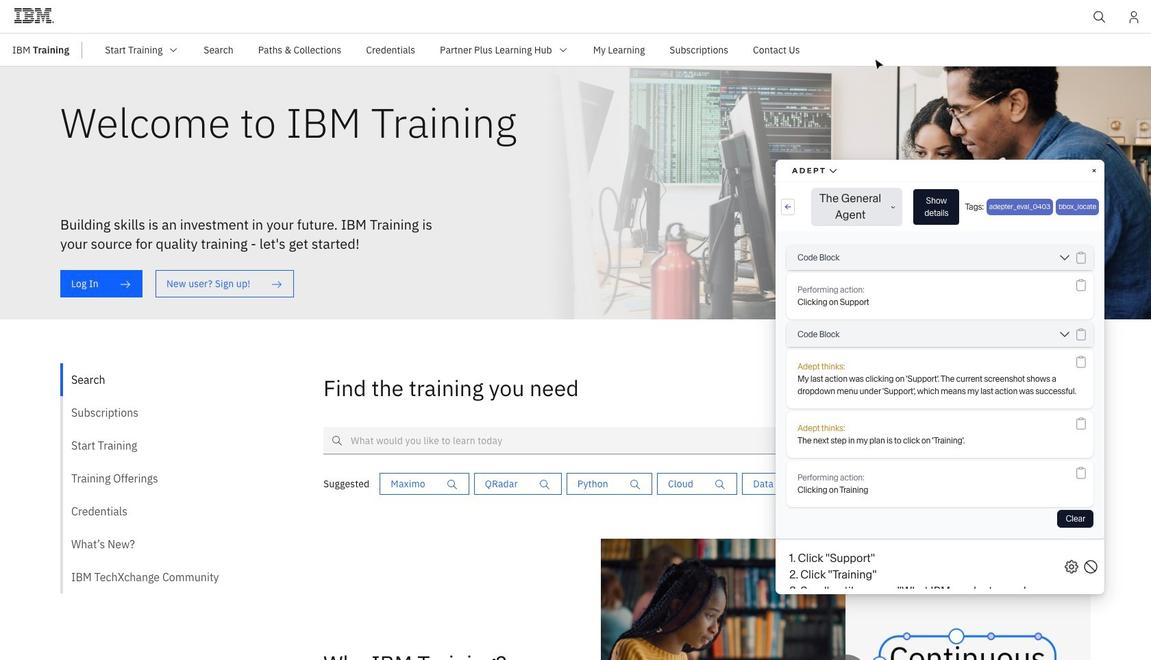 Task type: vqa. For each thing, say whether or not it's contained in the screenshot.
IBM Platform Name element
yes



Task type: locate. For each thing, give the bounding box(es) containing it.
search image
[[1093, 10, 1107, 24]]

start training image
[[168, 44, 179, 55]]

ibm platform name element
[[0, 0, 1152, 39], [0, 34, 1152, 66], [93, 34, 1152, 66]]

What would you like to learn today text field
[[324, 427, 855, 455]]

notifications image
[[1128, 10, 1141, 24]]



Task type: describe. For each thing, give the bounding box(es) containing it.
partner plus learning hub image
[[558, 44, 569, 55]]

What would you like to learn today search field
[[324, 427, 855, 455]]



